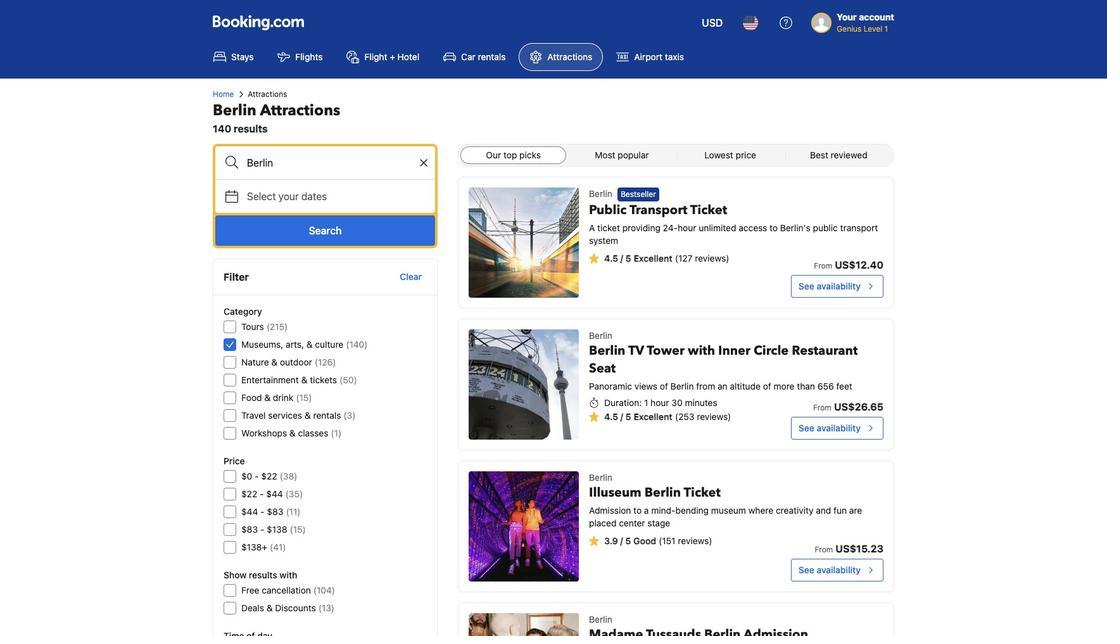 Task type: vqa. For each thing, say whether or not it's contained in the screenshot.


Task type: locate. For each thing, give the bounding box(es) containing it.
5 down duration:
[[626, 411, 632, 422]]

1 vertical spatial see availability
[[799, 423, 861, 434]]

hour up 4.5 / 5 excellent (253 reviews)
[[651, 397, 670, 408]]

ticket up unlimited
[[691, 202, 728, 219]]

1 vertical spatial 5
[[626, 411, 632, 422]]

0 vertical spatial attractions
[[548, 51, 593, 62]]

attractions link
[[519, 43, 604, 71]]

of left more
[[764, 381, 772, 392]]

availability down "from us$15.23"
[[817, 565, 861, 576]]

- left $138 on the bottom left of the page
[[260, 524, 265, 535]]

flight
[[365, 51, 388, 62]]

availability down the from us$26.65
[[817, 423, 861, 434]]

1 vertical spatial 4.5
[[605, 411, 619, 422]]

5 left the good
[[626, 536, 631, 546]]

reviews) right (127
[[695, 253, 730, 264]]

2 / from the top
[[621, 411, 624, 422]]

a
[[645, 505, 649, 516]]

4.5 / 5 excellent (253 reviews)
[[605, 411, 732, 422]]

0 horizontal spatial of
[[660, 381, 669, 392]]

from left the 'us$12.40' at the right top
[[815, 261, 833, 271]]

results up free
[[249, 570, 277, 581]]

car rentals link
[[433, 43, 517, 71]]

from us$12.40
[[815, 259, 884, 271]]

1 / from the top
[[621, 253, 624, 264]]

excellent left (127
[[634, 253, 673, 264]]

travel
[[241, 410, 266, 421]]

price
[[736, 150, 757, 160]]

$83 up $138+
[[241, 524, 258, 535]]

panoramic
[[589, 381, 633, 392]]

to
[[770, 223, 778, 233], [634, 505, 642, 516]]

0 vertical spatial $22
[[261, 471, 277, 482]]

1 vertical spatial from
[[814, 403, 832, 413]]

- for $83
[[260, 524, 265, 535]]

car rentals
[[461, 51, 506, 62]]

0 vertical spatial rentals
[[478, 51, 506, 62]]

1 vertical spatial rentals
[[313, 410, 341, 421]]

1 horizontal spatial $22
[[261, 471, 277, 482]]

popular
[[618, 150, 649, 160]]

0 vertical spatial to
[[770, 223, 778, 233]]

1 horizontal spatial with
[[688, 342, 716, 359]]

with inside berlin berlin tv tower with inner circle restaurant seat panoramic views of berlin from an altitude of more than 656 feet
[[688, 342, 716, 359]]

1 vertical spatial hour
[[651, 397, 670, 408]]

0 horizontal spatial $83
[[241, 524, 258, 535]]

5
[[626, 253, 632, 264], [626, 411, 632, 422], [626, 536, 631, 546]]

$44 up $44 - $83 (11)
[[266, 489, 283, 499]]

hour left unlimited
[[678, 223, 697, 233]]

1 vertical spatial see
[[799, 423, 815, 434]]

berlin
[[213, 100, 257, 121], [589, 188, 613, 199], [589, 330, 613, 341], [589, 342, 626, 359], [671, 381, 694, 392], [589, 472, 613, 483], [645, 484, 681, 501], [589, 614, 613, 625]]

0 vertical spatial $44
[[266, 489, 283, 499]]

4.5 down duration:
[[605, 411, 619, 422]]

1 horizontal spatial of
[[764, 381, 772, 392]]

us$12.40
[[835, 259, 884, 271]]

availability for illuseum berlin ticket
[[817, 565, 861, 576]]

(104)
[[314, 585, 335, 596]]

availability down from us$12.40 at the right of the page
[[817, 281, 861, 292]]

0 vertical spatial with
[[688, 342, 716, 359]]

see down than
[[799, 423, 815, 434]]

results inside the berlin attractions 140 results
[[234, 123, 268, 134]]

$83 up $83 - $138 (15)
[[267, 506, 284, 517]]

reviews) down minutes
[[697, 411, 732, 422]]

2 4.5 from the top
[[605, 411, 619, 422]]

of
[[660, 381, 669, 392], [764, 381, 772, 392]]

&
[[307, 339, 313, 350], [272, 357, 278, 368], [301, 375, 308, 385], [265, 392, 271, 403], [305, 410, 311, 421], [290, 428, 296, 439], [267, 603, 273, 614]]

discounts
[[275, 603, 316, 614]]

2 vertical spatial reviews)
[[678, 536, 713, 546]]

2 vertical spatial 5
[[626, 536, 631, 546]]

1 vertical spatial ticket
[[684, 484, 721, 501]]

museums,
[[241, 339, 284, 350]]

0 vertical spatial see availability
[[799, 281, 861, 292]]

4.5 down system
[[605, 253, 619, 264]]

(215)
[[267, 321, 288, 332]]

(11)
[[286, 506, 301, 517]]

$22 up $22 - $44 (35)
[[261, 471, 277, 482]]

& down travel services & rentals (3) on the left bottom of page
[[290, 428, 296, 439]]

+
[[390, 51, 395, 62]]

to right access
[[770, 223, 778, 233]]

see down from us$12.40 at the right of the page
[[799, 281, 815, 292]]

airport taxis link
[[606, 43, 695, 71]]

& left tickets
[[301, 375, 308, 385]]

with up free cancellation (104)
[[280, 570, 298, 581]]

2 vertical spatial attractions
[[260, 100, 341, 121]]

results right '140'
[[234, 123, 268, 134]]

excellent down duration: 1 hour 30 minutes
[[634, 411, 673, 422]]

berlin inside the berlin attractions 140 results
[[213, 100, 257, 121]]

from for illuseum berlin ticket
[[815, 545, 834, 555]]

0 vertical spatial $83
[[267, 506, 284, 517]]

0 vertical spatial see
[[799, 281, 815, 292]]

entertainment
[[241, 375, 299, 385]]

1
[[885, 24, 889, 34], [645, 397, 649, 408]]

transport
[[841, 223, 879, 233]]

views
[[635, 381, 658, 392]]

3.9
[[605, 536, 618, 546]]

1 of from the left
[[660, 381, 669, 392]]

workshops & classes (1)
[[241, 428, 342, 439]]

airport taxis
[[635, 51, 685, 62]]

0 horizontal spatial hour
[[651, 397, 670, 408]]

see down 'creativity' at the right of page
[[799, 565, 815, 576]]

1 vertical spatial attractions
[[248, 89, 287, 99]]

search
[[309, 225, 342, 236]]

show
[[224, 570, 247, 581]]

see
[[799, 281, 815, 292], [799, 423, 815, 434], [799, 565, 815, 576]]

2 availability from the top
[[817, 423, 861, 434]]

food & drink (15)
[[241, 392, 312, 403]]

1 vertical spatial /
[[621, 411, 624, 422]]

bending
[[676, 505, 709, 516]]

0 vertical spatial (15)
[[296, 392, 312, 403]]

- for $0
[[255, 471, 259, 482]]

availability for berlin tv tower with inner circle restaurant seat
[[817, 423, 861, 434]]

0 horizontal spatial to
[[634, 505, 642, 516]]

availability
[[817, 281, 861, 292], [817, 423, 861, 434], [817, 565, 861, 576]]

2 vertical spatial from
[[815, 545, 834, 555]]

1 vertical spatial (15)
[[290, 524, 306, 535]]

- down $22 - $44 (35)
[[261, 506, 265, 517]]

2 of from the left
[[764, 381, 772, 392]]

1 4.5 from the top
[[605, 253, 619, 264]]

0 vertical spatial from
[[815, 261, 833, 271]]

& for workshops & classes
[[290, 428, 296, 439]]

tours
[[241, 321, 264, 332]]

home link
[[213, 89, 234, 100]]

berlin inside berlin link
[[589, 614, 613, 625]]

airport
[[635, 51, 663, 62]]

2 vertical spatial availability
[[817, 565, 861, 576]]

0 vertical spatial excellent
[[634, 253, 673, 264]]

0 vertical spatial 5
[[626, 253, 632, 264]]

clear
[[400, 271, 422, 282]]

& up classes on the left bottom of page
[[305, 410, 311, 421]]

system
[[589, 235, 619, 246]]

2 see from the top
[[799, 423, 815, 434]]

3 availability from the top
[[817, 565, 861, 576]]

see availability down "from us$15.23"
[[799, 565, 861, 576]]

1 horizontal spatial $83
[[267, 506, 284, 517]]

booking.com image
[[213, 15, 304, 30]]

/ down providing
[[621, 253, 624, 264]]

2 vertical spatial see
[[799, 565, 815, 576]]

1 see availability from the top
[[799, 281, 861, 292]]

with left inner
[[688, 342, 716, 359]]

rentals right car
[[478, 51, 506, 62]]

(15) down '(11)'
[[290, 524, 306, 535]]

nature
[[241, 357, 269, 368]]

- right $0
[[255, 471, 259, 482]]

outdoor
[[280, 357, 312, 368]]

ticket
[[598, 223, 620, 233]]

from inside "from us$15.23"
[[815, 545, 834, 555]]

from inside the from us$26.65
[[814, 403, 832, 413]]

bestseller
[[621, 190, 656, 199]]

/ down duration:
[[621, 411, 624, 422]]

3 / from the top
[[621, 536, 623, 546]]

flights link
[[267, 43, 334, 71]]

(253
[[676, 411, 695, 422]]

0 vertical spatial /
[[621, 253, 624, 264]]

& for entertainment & tickets
[[301, 375, 308, 385]]

3 see availability from the top
[[799, 565, 861, 576]]

4.5
[[605, 253, 619, 264], [605, 411, 619, 422]]

$83
[[267, 506, 284, 517], [241, 524, 258, 535]]

see availability down from us$12.40 at the right of the page
[[799, 281, 861, 292]]

services
[[268, 410, 302, 421]]

0 vertical spatial hour
[[678, 223, 697, 233]]

availability for public transport ticket
[[817, 281, 861, 292]]

0 vertical spatial 1
[[885, 24, 889, 34]]

reviews) right (151
[[678, 536, 713, 546]]

stays
[[231, 51, 254, 62]]

ticket inside berlin illuseum berlin ticket admission to a mind-bending museum where creativity and fun are placed center stage
[[684, 484, 721, 501]]

our top picks
[[486, 150, 541, 160]]

(13)
[[319, 603, 335, 614]]

1 availability from the top
[[817, 281, 861, 292]]

1 vertical spatial with
[[280, 570, 298, 581]]

from inside from us$12.40
[[815, 261, 833, 271]]

1 vertical spatial reviews)
[[697, 411, 732, 422]]

ticket
[[691, 202, 728, 219], [684, 484, 721, 501]]

(127
[[676, 253, 693, 264]]

your
[[279, 191, 299, 202]]

$22 down $0
[[241, 489, 257, 499]]

5 down providing
[[626, 253, 632, 264]]

1 horizontal spatial 1
[[885, 24, 889, 34]]

(15)
[[296, 392, 312, 403], [290, 524, 306, 535]]

0 horizontal spatial $22
[[241, 489, 257, 499]]

& up the entertainment
[[272, 357, 278, 368]]

1 down views
[[645, 397, 649, 408]]

1 horizontal spatial rentals
[[478, 51, 506, 62]]

see availability down the from us$26.65
[[799, 423, 861, 434]]

see availability
[[799, 281, 861, 292], [799, 423, 861, 434], [799, 565, 861, 576]]

to left a on the bottom right
[[634, 505, 642, 516]]

from
[[697, 381, 716, 392]]

5 for berlin
[[626, 536, 631, 546]]

$138+
[[241, 542, 268, 553]]

1 vertical spatial excellent
[[634, 411, 673, 422]]

3 see from the top
[[799, 565, 815, 576]]

2 excellent from the top
[[634, 411, 673, 422]]

0 vertical spatial results
[[234, 123, 268, 134]]

of up duration: 1 hour 30 minutes
[[660, 381, 669, 392]]

0 vertical spatial availability
[[817, 281, 861, 292]]

- down $0 - $22 (38)
[[260, 489, 264, 499]]

illuseum berlin ticket image
[[469, 472, 579, 582]]

0 horizontal spatial with
[[280, 570, 298, 581]]

rentals up (1)
[[313, 410, 341, 421]]

0 horizontal spatial rentals
[[313, 410, 341, 421]]

our
[[486, 150, 502, 160]]

(15) down entertainment & tickets (50)
[[296, 392, 312, 403]]

$44 down $22 - $44 (35)
[[241, 506, 258, 517]]

1 vertical spatial $44
[[241, 506, 258, 517]]

center
[[619, 518, 646, 529]]

0 horizontal spatial 1
[[645, 397, 649, 408]]

1 vertical spatial $83
[[241, 524, 258, 535]]

1 see from the top
[[799, 281, 815, 292]]

& left the drink
[[265, 392, 271, 403]]

results
[[234, 123, 268, 134], [249, 570, 277, 581]]

see for illuseum berlin ticket
[[799, 565, 815, 576]]

ticket up bending
[[684, 484, 721, 501]]

/ right 3.9
[[621, 536, 623, 546]]

from left us$15.23
[[815, 545, 834, 555]]

3 5 from the top
[[626, 536, 631, 546]]

hotel
[[398, 51, 420, 62]]

best reviewed
[[811, 150, 868, 160]]

2 see availability from the top
[[799, 423, 861, 434]]

1 vertical spatial availability
[[817, 423, 861, 434]]

from down 656
[[814, 403, 832, 413]]

1 right level
[[885, 24, 889, 34]]

0 vertical spatial reviews)
[[695, 253, 730, 264]]

& for deals & discounts
[[267, 603, 273, 614]]

1 vertical spatial to
[[634, 505, 642, 516]]

excellent for (253 reviews)
[[634, 411, 673, 422]]

& right the 'deals'
[[267, 603, 273, 614]]

reviewed
[[831, 150, 868, 160]]

your account genius level 1
[[837, 11, 895, 34]]

museums, arts, & culture (140)
[[241, 339, 368, 350]]

from us$15.23
[[815, 543, 884, 555]]

1 5 from the top
[[626, 253, 632, 264]]

filter
[[224, 271, 249, 283]]

1 horizontal spatial hour
[[678, 223, 697, 233]]

1 horizontal spatial to
[[770, 223, 778, 233]]

see availability for public transport ticket
[[799, 281, 861, 292]]

see availability for berlin tv tower with inner circle restaurant seat
[[799, 423, 861, 434]]

0 vertical spatial 4.5
[[605, 253, 619, 264]]

berlin attractions 140 results
[[213, 100, 341, 134]]

2 vertical spatial /
[[621, 536, 623, 546]]

0 vertical spatial ticket
[[691, 202, 728, 219]]

1 excellent from the top
[[634, 253, 673, 264]]

2 vertical spatial see availability
[[799, 565, 861, 576]]

0 horizontal spatial $44
[[241, 506, 258, 517]]



Task type: describe. For each thing, give the bounding box(es) containing it.
usd button
[[695, 8, 731, 38]]

to inside berlin illuseum berlin ticket admission to a mind-bending museum where creativity and fun are placed center stage
[[634, 505, 642, 516]]

1 inside your account genius level 1
[[885, 24, 889, 34]]

excellent for (127 reviews)
[[634, 253, 673, 264]]

top
[[504, 150, 517, 160]]

1 vertical spatial results
[[249, 570, 277, 581]]

ticket inside the public transport ticket a ticket providing 24-hour unlimited access to berlin's public transport system
[[691, 202, 728, 219]]

category
[[224, 306, 262, 317]]

picks
[[520, 150, 541, 160]]

fun
[[834, 505, 847, 516]]

see for berlin tv tower with inner circle restaurant seat
[[799, 423, 815, 434]]

free
[[241, 585, 260, 596]]

4.5 for 4.5 / 5 excellent (253 reviews)
[[605, 411, 619, 422]]

5 for public
[[626, 253, 632, 264]]

select
[[247, 191, 276, 202]]

24-
[[663, 223, 678, 233]]

account
[[860, 11, 895, 22]]

public transport ticket image
[[469, 188, 579, 298]]

show results with
[[224, 570, 298, 581]]

flights
[[296, 51, 323, 62]]

(50)
[[340, 375, 357, 385]]

$44 - $83 (11)
[[241, 506, 301, 517]]

altitude
[[730, 381, 761, 392]]

4.5 for 4.5 / 5 excellent (127 reviews)
[[605, 253, 619, 264]]

140
[[213, 123, 231, 134]]

flight + hotel link
[[336, 43, 430, 71]]

/ for public
[[621, 253, 624, 264]]

/ for berlin
[[621, 536, 623, 546]]

best
[[811, 150, 829, 160]]

(140)
[[346, 339, 368, 350]]

mind-
[[652, 505, 676, 516]]

most
[[595, 150, 616, 160]]

from for berlin tv tower with inner circle restaurant seat
[[814, 403, 832, 413]]

drink
[[273, 392, 294, 403]]

reviews) for public transport ticket
[[695, 253, 730, 264]]

your account menu your account genius level 1 element
[[812, 6, 900, 35]]

hour inside the public transport ticket a ticket providing 24-hour unlimited access to berlin's public transport system
[[678, 223, 697, 233]]

(3)
[[344, 410, 356, 421]]

2 5 from the top
[[626, 411, 632, 422]]

unlimited
[[699, 223, 737, 233]]

lowest price
[[705, 150, 757, 160]]

$22 - $44 (35)
[[241, 489, 303, 499]]

from for public transport ticket
[[815, 261, 833, 271]]

food
[[241, 392, 262, 403]]

feet
[[837, 381, 853, 392]]

& for food & drink
[[265, 392, 271, 403]]

- for $44
[[261, 506, 265, 517]]

dates
[[302, 191, 327, 202]]

(126)
[[315, 357, 336, 368]]

travel services & rentals (3)
[[241, 410, 356, 421]]

free cancellation (104)
[[241, 585, 335, 596]]

madame tussauds berlin admission image
[[469, 614, 579, 636]]

car
[[461, 51, 476, 62]]

arts,
[[286, 339, 304, 350]]

are
[[850, 505, 863, 516]]

1 vertical spatial 1
[[645, 397, 649, 408]]

- for $22
[[260, 489, 264, 499]]

transport
[[630, 202, 688, 219]]

Where are you going? search field
[[215, 146, 435, 179]]

& for nature & outdoor
[[272, 357, 278, 368]]

deals & discounts (13)
[[241, 603, 335, 614]]

stays link
[[203, 43, 265, 71]]

1 vertical spatial $22
[[241, 489, 257, 499]]

(15) for food & drink (15)
[[296, 392, 312, 403]]

& right arts,
[[307, 339, 313, 350]]

restaurant
[[792, 342, 858, 359]]

(38)
[[280, 471, 298, 482]]

(15) for $83 - $138 (15)
[[290, 524, 306, 535]]

berlin link
[[458, 603, 895, 636]]

$0 - $22 (38)
[[241, 471, 298, 482]]

us$15.23
[[836, 543, 884, 555]]

see availability for illuseum berlin ticket
[[799, 565, 861, 576]]

attractions inside the berlin attractions 140 results
[[260, 100, 341, 121]]

reviews) for illuseum berlin ticket
[[678, 536, 713, 546]]

duration: 1 hour 30 minutes
[[605, 397, 718, 408]]

flight + hotel
[[365, 51, 420, 62]]

inner
[[719, 342, 751, 359]]

656
[[818, 381, 835, 392]]

berlin illuseum berlin ticket admission to a mind-bending museum where creativity and fun are placed center stage
[[589, 472, 863, 529]]

$138+ (41)
[[241, 542, 286, 553]]

classes
[[298, 428, 329, 439]]

$0
[[241, 471, 252, 482]]

(1)
[[331, 428, 342, 439]]

public transport ticket a ticket providing 24-hour unlimited access to berlin's public transport system
[[589, 202, 879, 246]]

tickets
[[310, 375, 337, 385]]

workshops
[[241, 428, 287, 439]]

to inside the public transport ticket a ticket providing 24-hour unlimited access to berlin's public transport system
[[770, 223, 778, 233]]

from us$26.65
[[814, 401, 884, 413]]

circle
[[754, 342, 789, 359]]

3.9 / 5 good (151 reviews)
[[605, 536, 713, 546]]

berlin's
[[781, 223, 811, 233]]

genius
[[837, 24, 862, 34]]

public
[[589, 202, 627, 219]]

$83 - $138 (15)
[[241, 524, 306, 535]]

a
[[589, 223, 595, 233]]

tours (215)
[[241, 321, 288, 332]]

creativity
[[776, 505, 814, 516]]

more
[[774, 381, 795, 392]]

access
[[739, 223, 768, 233]]

good
[[634, 536, 657, 546]]

berlin tv tower with inner circle restaurant seat image
[[469, 330, 579, 440]]

see for public transport ticket
[[799, 281, 815, 292]]

price
[[224, 456, 245, 466]]

and
[[816, 505, 832, 516]]

1 horizontal spatial $44
[[266, 489, 283, 499]]

cancellation
[[262, 585, 311, 596]]

illuseum
[[589, 484, 642, 501]]

clear button
[[395, 266, 427, 288]]

(41)
[[270, 542, 286, 553]]



